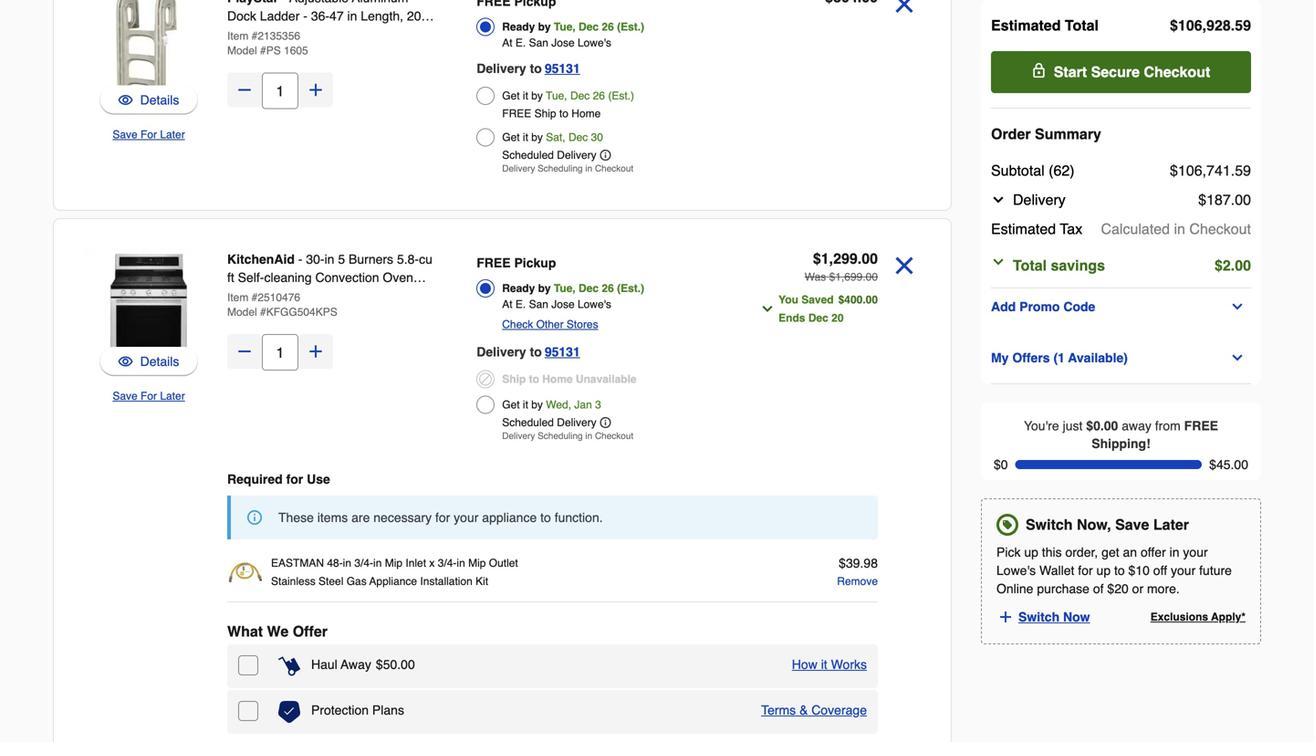 Task type: locate. For each thing, give the bounding box(es) containing it.
pick
[[997, 545, 1021, 560]]

2 at from the top
[[502, 298, 513, 311]]

item inside item #2135356 model #ps 1605
[[227, 30, 249, 42]]

option group containing delivery to
[[477, 0, 730, 179]]

for down order,
[[1079, 564, 1094, 578]]

scheduled delivery for -
[[502, 416, 597, 429]]

unavailable
[[576, 373, 637, 386]]

0 vertical spatial estimated
[[992, 17, 1061, 34]]

checkout down 106,928
[[1145, 63, 1211, 80]]

lowe's up get it by tue, dec 26 (est.)
[[578, 37, 612, 49]]

get it by wed, jan 3
[[502, 399, 602, 411]]

1 ready by tue, dec 26 (est.) from the top
[[502, 21, 645, 33]]

info image
[[600, 150, 611, 161], [600, 417, 611, 428]]

1 horizontal spatial ship
[[535, 107, 557, 120]]

delivery scheduling in checkout for -
[[502, 431, 634, 441]]

48-in 3/4-in mip inlet x 3/4-in mip outlet stainless steel gas appliance installation kit image
[[227, 554, 264, 591]]

dec down saved
[[809, 312, 829, 325]]

$ right just
[[1087, 419, 1094, 433]]

1 model from the top
[[227, 44, 257, 57]]

95131 up ship to home unavailable
[[545, 345, 581, 359]]

in down jan
[[586, 431, 593, 441]]

at inside the at e. san jose lowe's check other stores
[[502, 298, 513, 311]]

1 vertical spatial ship
[[502, 373, 526, 386]]

1 95131 button from the top
[[545, 58, 581, 79]]

delivery to 95131 for adjustable aluminum dock ladder - 36-47 in length, 20 in wide opening - easy to install, rust-free, 350 lb weight rating
[[477, 61, 581, 76]]

model for adjustable aluminum dock ladder - 36-47 in length, 20 in wide opening - easy to install, rust-free, 350 lb weight rating
[[227, 44, 257, 57]]

to up get it by wed, jan 3
[[529, 373, 540, 386]]

ready by tue, dec 26 (est.) up the at e. san jose lowe's check other stores
[[502, 282, 645, 295]]

delivery scheduling in checkout
[[502, 163, 634, 174], [502, 431, 634, 441]]

free left 'pickup'
[[477, 256, 511, 270]]

.00 inside you saved $ 400 .00 ends dec 20
[[863, 294, 878, 306]]

95131 for -
[[545, 345, 581, 359]]

checkout down the 187
[[1190, 221, 1252, 237]]

2 vertical spatial save
[[1116, 517, 1150, 533]]

plus image inside the switch now button
[[998, 609, 1014, 626]]

1 at from the top
[[502, 37, 513, 49]]

(62)
[[1049, 162, 1075, 179]]

e. for at e. san jose lowe's check other stores
[[516, 298, 526, 311]]

model for -
[[227, 306, 257, 319]]

dec
[[579, 21, 599, 33], [571, 89, 590, 102], [569, 131, 588, 144], [579, 282, 599, 295], [809, 312, 829, 325]]

0 vertical spatial save
[[113, 128, 138, 141]]

1 vertical spatial details
[[140, 354, 179, 369]]

95131 button down at e. san jose lowe's
[[545, 58, 581, 79]]

pick up this order, get an offer in your lowe's wallet for up to $10 off your future online purchase of $20 or more.
[[997, 545, 1233, 596]]

1 details from the top
[[140, 93, 179, 107]]

minus image for plus image stepper number input field with increment and decrement buttons number field
[[236, 81, 254, 99]]

san inside the at e. san jose lowe's check other stores
[[529, 298, 549, 311]]

option group for -
[[477, 250, 730, 447]]

1 vertical spatial save for later
[[113, 390, 185, 403]]

just
[[1063, 419, 1083, 433]]

. for 106,928
[[1232, 17, 1236, 34]]

my offers (1 available) link
[[992, 347, 1252, 369]]

0 vertical spatial save for later button
[[113, 126, 185, 144]]

stepper number input field with increment and decrement buttons number field for the top plus icon
[[262, 334, 299, 371]]

away from
[[1122, 419, 1181, 433]]

to down at e. san jose lowe's
[[530, 61, 542, 76]]

1 scheduled delivery from the top
[[502, 149, 597, 162]]

1 save for later button from the top
[[113, 126, 185, 144]]

info image for adjustable aluminum dock ladder - 36-47 in length, 20 in wide opening - easy to install, rust-free, 350 lb weight rating
[[600, 150, 611, 161]]

2 delivery to 95131 from the top
[[477, 345, 581, 359]]

save down quickview icon
[[113, 128, 138, 141]]

info image
[[247, 510, 262, 525]]

free inside free shipping!
[[1185, 419, 1219, 433]]

jose up get it by tue, dec 26 (est.)
[[552, 37, 575, 49]]

steel
[[319, 575, 344, 588]]

2 for from the top
[[141, 390, 157, 403]]

x
[[430, 557, 435, 570]]

0 vertical spatial tue,
[[554, 21, 576, 33]]

up left this on the right bottom of the page
[[1025, 545, 1039, 560]]

dec up at e. san jose lowe's
[[579, 21, 599, 33]]

for down 'adjustable aluminum dock ladder - 36-47 in length, 20 in wide opening - easy to install, rust-free, 350 lb weight rating' image
[[141, 128, 157, 141]]

2 save for later button from the top
[[113, 387, 185, 405]]

length,
[[361, 9, 404, 23]]

remove item image
[[889, 0, 920, 20], [889, 250, 920, 281]]

item for adjustable aluminum dock ladder - 36-47 in length, 20 in wide opening - easy to install, rust-free, 350 lb weight rating
[[227, 30, 249, 42]]

1 vertical spatial e.
[[516, 298, 526, 311]]

1 for from the top
[[141, 128, 157, 141]]

0 horizontal spatial plus image
[[307, 342, 325, 361]]

home down get it by tue, dec 26 (est.)
[[572, 107, 601, 120]]

switch down the online
[[1019, 610, 1060, 625]]

chevron down image
[[992, 193, 1006, 207], [1231, 300, 1246, 314], [761, 302, 775, 316]]

scheduled delivery down get it by wed, jan 3
[[502, 416, 597, 429]]

weight
[[330, 45, 369, 60]]

2 save for later from the top
[[113, 390, 185, 403]]

eastman 48-in 3/4-in mip inlet x 3/4-in mip outlet stainless steel gas appliance installation kit
[[271, 557, 518, 588]]

scheduled for adjustable aluminum dock ladder - 36-47 in length, 20 in wide opening - easy to install, rust-free, 350 lb weight rating
[[502, 149, 554, 162]]

$ up calculated in checkout
[[1171, 162, 1179, 179]]

coverage
[[812, 703, 867, 718]]

model inside item #2135356 model #ps 1605
[[227, 44, 257, 57]]

3 get from the top
[[502, 399, 520, 411]]

1 vertical spatial for
[[141, 390, 157, 403]]

1 vertical spatial ready
[[502, 282, 535, 295]]

2 59 from the top
[[1236, 162, 1252, 179]]

how it works
[[792, 657, 867, 672]]

by for sat, dec 30
[[532, 131, 543, 144]]

lowe's up stores
[[578, 298, 612, 311]]

switch for switch now, save later
[[1026, 517, 1073, 533]]

san for at e. san jose lowe's check other stores
[[529, 298, 549, 311]]

tue, up at e. san jose lowe's
[[554, 21, 576, 33]]

0 horizontal spatial total
[[1014, 257, 1047, 274]]

e. up check
[[516, 298, 526, 311]]

e. up get it by tue, dec 26 (est.)
[[516, 37, 526, 49]]

0 vertical spatial switch
[[1026, 517, 1073, 533]]

26 for -
[[602, 282, 614, 295]]

it for get it by wed, jan 3
[[523, 399, 529, 411]]

47
[[330, 9, 344, 23]]

$39.98 remove
[[838, 556, 878, 588]]

0 vertical spatial free
[[502, 107, 532, 120]]

plus image
[[307, 81, 325, 99]]

1 ready from the top
[[502, 21, 535, 33]]

0 vertical spatial scheduling
[[538, 163, 583, 174]]

.
[[1232, 17, 1236, 34], [1232, 162, 1236, 179]]

details right quickview icon
[[140, 93, 179, 107]]

jose up "check other stores" button
[[552, 298, 575, 311]]

get for adjustable aluminum dock ladder - 36-47 in length, 20 in wide opening - easy to install, rust-free, 350 lb weight rating
[[502, 131, 520, 144]]

1 vertical spatial scheduled delivery
[[502, 416, 597, 429]]

start
[[1054, 63, 1088, 80]]

chevron down image
[[992, 255, 1006, 269], [1231, 351, 1246, 365]]

by up free ship to home
[[532, 89, 543, 102]]

total down estimated tax
[[1014, 257, 1047, 274]]

ship up get it by sat, dec 30
[[535, 107, 557, 120]]

san
[[529, 37, 549, 49], [529, 298, 549, 311]]

400
[[845, 294, 863, 306]]

by left wed,
[[532, 399, 543, 411]]

get for -
[[502, 399, 520, 411]]

protection
[[311, 703, 369, 718]]

are
[[352, 510, 370, 525]]

2 horizontal spatial chevron down image
[[1231, 300, 1246, 314]]

1 delivery to 95131 from the top
[[477, 61, 581, 76]]

total up start
[[1066, 17, 1099, 34]]

minus image down the rust-
[[236, 81, 254, 99]]

free pickup
[[477, 256, 556, 270]]

switch now button
[[997, 606, 1107, 629]]

0 vertical spatial for
[[141, 128, 157, 141]]

1 vertical spatial free
[[477, 256, 511, 270]]

item for -
[[227, 291, 249, 304]]

jose inside the at e. san jose lowe's check other stores
[[552, 298, 575, 311]]

2 . from the top
[[1232, 162, 1236, 179]]

2 ready from the top
[[502, 282, 535, 295]]

1 vertical spatial up
[[1097, 564, 1111, 578]]

adjustable aluminum dock ladder - 36-47 in length, 20 in wide opening - easy to install, rust-free, 350 lb weight rating
[[227, 0, 435, 60]]

1 vertical spatial for
[[436, 510, 450, 525]]

0 vertical spatial model
[[227, 44, 257, 57]]

2 item from the top
[[227, 291, 249, 304]]

- right kitchenaid
[[298, 252, 303, 267]]

function.
[[555, 510, 603, 525]]

1 vertical spatial chevron down image
[[1231, 351, 1246, 365]]

106,741
[[1179, 162, 1232, 179]]

this
[[1043, 545, 1062, 560]]

item inside item #2510476 model #kfgg504kps
[[227, 291, 249, 304]]

plus image
[[307, 342, 325, 361], [998, 609, 1014, 626]]

option group
[[477, 0, 730, 179], [477, 250, 730, 447]]

2 remove item image from the top
[[889, 250, 920, 281]]

0 horizontal spatial 20
[[407, 9, 421, 23]]

estimated total
[[992, 17, 1099, 34]]

ready up at e. san jose lowe's
[[502, 21, 535, 33]]

haul away $ 50 .00
[[311, 657, 415, 672]]

1 horizontal spatial mip
[[469, 557, 486, 570]]

checkout down 30
[[595, 163, 634, 174]]

jan
[[575, 399, 592, 411]]

1 vertical spatial (est.)
[[608, 89, 635, 102]]

0 horizontal spatial 3/4-
[[355, 557, 374, 570]]

2 vertical spatial get
[[502, 399, 520, 411]]

2 info image from the top
[[600, 417, 611, 428]]

2 vertical spatial free
[[1185, 419, 1219, 433]]

checkout
[[1145, 63, 1211, 80], [595, 163, 634, 174], [1190, 221, 1252, 237], [595, 431, 634, 441]]

59
[[1236, 17, 1252, 34], [1236, 162, 1252, 179]]

2 3/4- from the left
[[438, 557, 457, 570]]

2 vertical spatial later
[[1154, 517, 1190, 533]]

95131
[[545, 61, 581, 76], [545, 345, 581, 359]]

jose for at e. san jose lowe's
[[552, 37, 575, 49]]

item
[[227, 30, 249, 42], [227, 291, 249, 304]]

minus image down item #2510476 model #kfgg504kps
[[236, 342, 254, 361]]

1 vertical spatial save for later button
[[113, 387, 185, 405]]

0 vertical spatial total
[[1066, 17, 1099, 34]]

1 vertical spatial save
[[113, 390, 138, 403]]

1 minus image from the top
[[236, 81, 254, 99]]

to up weight
[[352, 27, 362, 42]]

for down 30-in 5 burners 5.8-cu ft self-cleaning convection oven freestanding natural gas range (stainless steel with printshield finish) image
[[141, 390, 157, 403]]

scheduled delivery for adjustable aluminum dock ladder - 36-47 in length, 20 in wide opening - easy to install, rust-free, 350 lb weight rating
[[502, 149, 597, 162]]

it up free ship to home
[[523, 89, 529, 102]]

1 estimated from the top
[[992, 17, 1061, 34]]

free
[[502, 107, 532, 120], [477, 256, 511, 270], [1185, 419, 1219, 433]]

26 up at e. san jose lowe's
[[602, 21, 614, 33]]

free ship to home
[[502, 107, 601, 120]]

2 ready by tue, dec 26 (est.) from the top
[[502, 282, 645, 295]]

20 inside adjustable aluminum dock ladder - 36-47 in length, 20 in wide opening - easy to install, rust-free, 350 lb weight rating
[[407, 9, 421, 23]]

an
[[1124, 545, 1138, 560]]

details button
[[100, 85, 198, 115], [118, 91, 179, 109], [100, 347, 198, 376], [118, 352, 179, 371]]

1 jose from the top
[[552, 37, 575, 49]]

$ inside you saved $ 400 .00 ends dec 20
[[839, 294, 845, 306]]

adjustable aluminum dock ladder - 36-47 in length, 20 in wide opening - easy to install, rust-free, 350 lb weight rating image
[[83, 0, 215, 118]]

1 59 from the top
[[1236, 17, 1252, 34]]

1 delivery scheduling in checkout from the top
[[502, 163, 634, 174]]

2 estimated from the top
[[992, 221, 1057, 237]]

1 remove item image from the top
[[889, 0, 920, 20]]

$0
[[994, 458, 1009, 472]]

30
[[591, 131, 604, 144]]

.00
[[1232, 191, 1252, 208], [858, 250, 878, 267], [1232, 257, 1252, 274], [863, 271, 878, 284], [863, 294, 878, 306], [397, 657, 415, 672]]

.00 up plans
[[397, 657, 415, 672]]

check
[[502, 318, 533, 331]]

2 horizontal spatial -
[[312, 27, 316, 42]]

purchase
[[1038, 582, 1090, 596]]

delivery to 95131 down check
[[477, 345, 581, 359]]

in up installation
[[457, 557, 465, 570]]

delivery scheduling in checkout down sat,
[[502, 163, 634, 174]]

secure image
[[1032, 63, 1047, 78]]

0 vertical spatial at
[[502, 37, 513, 49]]

summary
[[1035, 126, 1102, 142]]

remove item image for adjustable aluminum dock ladder - 36-47 in length, 20 in wide opening - easy to install, rust-free, 350 lb weight rating
[[889, 0, 920, 20]]

1 vertical spatial 59
[[1236, 162, 1252, 179]]

ready for adjustable aluminum dock ladder - 36-47 in length, 20 in wide opening - easy to install, rust-free, 350 lb weight rating
[[502, 21, 535, 33]]

1 scheduled from the top
[[502, 149, 554, 162]]

minus image
[[236, 81, 254, 99], [236, 342, 254, 361]]

0 vertical spatial home
[[572, 107, 601, 120]]

it inside how it works button
[[822, 657, 828, 672]]

ready by tue, dec 26 (est.) up at e. san jose lowe's
[[502, 21, 645, 33]]

1 horizontal spatial chevron down image
[[1231, 351, 1246, 365]]

plus image down the online
[[998, 609, 1014, 626]]

1 vertical spatial lowe's
[[578, 298, 612, 311]]

save for later button down quickview image
[[113, 387, 185, 405]]

0 vertical spatial details
[[140, 93, 179, 107]]

wed,
[[546, 399, 572, 411]]

1 vertical spatial 26
[[593, 89, 605, 102]]

0 vertical spatial ready by tue, dec 26 (est.)
[[502, 21, 645, 33]]

1 info image from the top
[[600, 150, 611, 161]]

get
[[1102, 545, 1120, 560]]

$ 187 .00
[[1199, 191, 1252, 208]]

1 vertical spatial 20
[[832, 312, 844, 325]]

1 3/4- from the left
[[355, 557, 374, 570]]

1 item from the top
[[227, 30, 249, 42]]

your right off in the bottom right of the page
[[1172, 564, 1196, 578]]

free for free pickup
[[477, 256, 511, 270]]

1 get from the top
[[502, 89, 520, 102]]

1 vertical spatial remove item image
[[889, 250, 920, 281]]

for inside pick up this order, get an offer in your lowe's wallet for up to $10 off your future online purchase of $20 or more.
[[1079, 564, 1094, 578]]

free for free ship to home
[[502, 107, 532, 120]]

it right how
[[822, 657, 828, 672]]

2 san from the top
[[529, 298, 549, 311]]

$20
[[1108, 582, 1129, 596]]

free for free shipping!
[[1185, 419, 1219, 433]]

ready down free pickup
[[502, 282, 535, 295]]

your left 'appliance'
[[454, 510, 479, 525]]

save for -
[[113, 390, 138, 403]]

2 vertical spatial 26
[[602, 282, 614, 295]]

1 vertical spatial at
[[502, 298, 513, 311]]

save down quickview image
[[113, 390, 138, 403]]

95131 for adjustable aluminum dock ladder - 36-47 in length, 20 in wide opening - easy to install, rust-free, 350 lb weight rating
[[545, 61, 581, 76]]

ship right block icon
[[502, 373, 526, 386]]

1 vertical spatial item
[[227, 291, 249, 304]]

26 up 30
[[593, 89, 605, 102]]

1 vertical spatial get
[[502, 131, 520, 144]]

1 e. from the top
[[516, 37, 526, 49]]

switch up this on the right bottom of the page
[[1026, 517, 1073, 533]]

it left wed,
[[523, 399, 529, 411]]

1 vertical spatial jose
[[552, 298, 575, 311]]

off
[[1154, 564, 1168, 578]]

1 vertical spatial ready by tue, dec 26 (est.)
[[502, 282, 645, 295]]

(est.)
[[617, 21, 645, 33], [608, 89, 635, 102], [617, 282, 645, 295]]

e. inside the at e. san jose lowe's check other stores
[[516, 298, 526, 311]]

by up at e. san jose lowe's
[[538, 21, 551, 33]]

2 e. from the top
[[516, 298, 526, 311]]

2 option group from the top
[[477, 250, 730, 447]]

2 model from the top
[[227, 306, 257, 319]]

0 vertical spatial option group
[[477, 0, 730, 179]]

1 horizontal spatial for
[[436, 510, 450, 525]]

1 vertical spatial delivery to 95131
[[477, 345, 581, 359]]

at e. san jose lowe's check other stores
[[502, 298, 612, 331]]

0 horizontal spatial ship
[[502, 373, 526, 386]]

tue, for adjustable aluminum dock ladder - 36-47 in length, 20 in wide opening - easy to install, rust-free, 350 lb weight rating
[[554, 21, 576, 33]]

at
[[502, 37, 513, 49], [502, 298, 513, 311]]

2 vertical spatial for
[[1079, 564, 1094, 578]]

20 right length,
[[407, 9, 421, 23]]

scheduled down get it by sat, dec 30
[[502, 149, 554, 162]]

save for later down quickview icon
[[113, 128, 185, 141]]

59 up $ 187 .00
[[1236, 162, 1252, 179]]

remove button
[[838, 573, 878, 591]]

1 . from the top
[[1232, 17, 1236, 34]]

you're just $ 0.00
[[1024, 419, 1119, 433]]

1 vertical spatial option group
[[477, 250, 730, 447]]

info image down "3"
[[600, 417, 611, 428]]

option group for adjustable aluminum dock ladder - 36-47 in length, 20 in wide opening - easy to install, rust-free, 350 lb weight rating
[[477, 0, 730, 179]]

(est.) for adjustable aluminum dock ladder - 36-47 in length, 20 in wide opening - easy to install, rust-free, 350 lb weight rating
[[617, 21, 645, 33]]

2 horizontal spatial for
[[1079, 564, 1094, 578]]

switch now
[[1019, 610, 1091, 625]]

in right calculated
[[1175, 221, 1186, 237]]

1 vertical spatial san
[[529, 298, 549, 311]]

2 minus image from the top
[[236, 342, 254, 361]]

0 vertical spatial delivery to 95131
[[477, 61, 581, 76]]

2 stepper number input field with increment and decrement buttons number field from the top
[[262, 334, 299, 371]]

0 vertical spatial .
[[1232, 17, 1236, 34]]

lowe's for at e. san jose lowe's
[[578, 37, 612, 49]]

0 vertical spatial ready
[[502, 21, 535, 33]]

1 vertical spatial tue,
[[546, 89, 568, 102]]

1 stepper number input field with increment and decrement buttons number field from the top
[[262, 73, 299, 109]]

1 vertical spatial your
[[1184, 545, 1209, 560]]

0 vertical spatial 59
[[1236, 17, 1252, 34]]

at for at e. san jose lowe's check other stores
[[502, 298, 513, 311]]

details for adjustable aluminum dock ladder - 36-47 in length, 20 in wide opening - easy to install, rust-free, 350 lb weight rating
[[140, 93, 179, 107]]

2 95131 from the top
[[545, 345, 581, 359]]

by down 'pickup'
[[538, 282, 551, 295]]

2 95131 button from the top
[[545, 341, 581, 363]]

0 vertical spatial chevron down image
[[992, 255, 1006, 269]]

1 scheduling from the top
[[538, 163, 583, 174]]

0 vertical spatial -
[[303, 9, 308, 23]]

adjustable
[[290, 0, 349, 5]]

.00 down $ 187 .00
[[1232, 257, 1252, 274]]

in down 30
[[586, 163, 593, 174]]

2 details from the top
[[140, 354, 179, 369]]

free up get it by sat, dec 30
[[502, 107, 532, 120]]

item left #2510476
[[227, 291, 249, 304]]

save
[[113, 128, 138, 141], [113, 390, 138, 403], [1116, 517, 1150, 533]]

option group containing free pickup
[[477, 250, 730, 447]]

up
[[1025, 545, 1039, 560], [1097, 564, 1111, 578]]

delivery up estimated tax
[[1014, 191, 1066, 208]]

2 get from the top
[[502, 131, 520, 144]]

stepper number input field with increment and decrement buttons number field left plus image
[[262, 73, 299, 109]]

0 vertical spatial e.
[[516, 37, 526, 49]]

item up the rust-
[[227, 30, 249, 42]]

for right necessary
[[436, 510, 450, 525]]

eastman
[[271, 557, 324, 570]]

now
[[1064, 610, 1091, 625]]

0 vertical spatial jose
[[552, 37, 575, 49]]

2 delivery scheduling in checkout from the top
[[502, 431, 634, 441]]

0 vertical spatial remove item image
[[889, 0, 920, 20]]

1 95131 from the top
[[545, 61, 581, 76]]

0 horizontal spatial up
[[1025, 545, 1039, 560]]

1 horizontal spatial plus image
[[998, 609, 1014, 626]]

your up future
[[1184, 545, 1209, 560]]

2 scheduled from the top
[[502, 416, 554, 429]]

save for later button for adjustable aluminum dock ladder - 36-47 in length, 20 in wide opening - easy to install, rust-free, 350 lb weight rating
[[113, 126, 185, 144]]

chevron down image inside my offers (1 available) link
[[1231, 351, 1246, 365]]

order,
[[1066, 545, 1099, 560]]

2 scheduled delivery from the top
[[502, 416, 597, 429]]

0 horizontal spatial for
[[286, 472, 303, 487]]

2 vertical spatial lowe's
[[997, 564, 1037, 578]]

0 vertical spatial san
[[529, 37, 549, 49]]

terms & coverage button
[[762, 701, 867, 720]]

add promo code
[[992, 300, 1096, 314]]

0 vertical spatial scheduled
[[502, 149, 554, 162]]

model
[[227, 44, 257, 57], [227, 306, 257, 319]]

0 vertical spatial delivery scheduling in checkout
[[502, 163, 634, 174]]

2 vertical spatial -
[[298, 252, 303, 267]]

switch inside button
[[1019, 610, 1060, 625]]

delivery scheduling in checkout down wed,
[[502, 431, 634, 441]]

get up free ship to home
[[502, 89, 520, 102]]

lowe's inside the at e. san jose lowe's check other stores
[[578, 298, 612, 311]]

it for get it by sat, dec 30
[[523, 131, 529, 144]]

1 vertical spatial 95131
[[545, 345, 581, 359]]

2 scheduling from the top
[[538, 431, 583, 441]]

at e. san jose lowe's
[[502, 37, 612, 49]]

1 mip from the left
[[385, 557, 403, 570]]

tue, up free ship to home
[[546, 89, 568, 102]]

Stepper number input field with increment and decrement buttons number field
[[262, 73, 299, 109], [262, 334, 299, 371]]

to down get it by tue, dec 26 (est.)
[[560, 107, 569, 120]]

1 vertical spatial minus image
[[236, 342, 254, 361]]

estimated up secure image
[[992, 17, 1061, 34]]

calculated
[[1102, 221, 1171, 237]]

59 for $ 106,741 . 59
[[1236, 162, 1252, 179]]

1,699
[[836, 271, 863, 284]]

in right 47
[[347, 9, 357, 23]]

2 jose from the top
[[552, 298, 575, 311]]

model inside item #2510476 model #kfgg504kps
[[227, 306, 257, 319]]

free right from on the right bottom of page
[[1185, 419, 1219, 433]]

1 option group from the top
[[477, 0, 730, 179]]

1 vertical spatial scheduling
[[538, 431, 583, 441]]

0 vertical spatial 95131 button
[[545, 58, 581, 79]]

0 vertical spatial up
[[1025, 545, 1039, 560]]

1 san from the top
[[529, 37, 549, 49]]

0 vertical spatial info image
[[600, 150, 611, 161]]

0 vertical spatial ship
[[535, 107, 557, 120]]

more.
[[1148, 582, 1180, 596]]

chevron down image inside add promo code link
[[1231, 300, 1246, 314]]

3/4- up gas
[[355, 557, 374, 570]]

1 horizontal spatial 3/4-
[[438, 557, 457, 570]]

scheduling down sat,
[[538, 163, 583, 174]]

details for -
[[140, 354, 179, 369]]

how it works button
[[792, 656, 867, 674]]

$ right saved
[[839, 294, 845, 306]]

0 vertical spatial get
[[502, 89, 520, 102]]

ladder
[[260, 9, 300, 23]]

1 vertical spatial stepper number input field with increment and decrement buttons number field
[[262, 334, 299, 371]]

mip up the appliance
[[385, 557, 403, 570]]

was
[[805, 271, 827, 284]]

0 vertical spatial stepper number input field with increment and decrement buttons number field
[[262, 73, 299, 109]]

1 save for later from the top
[[113, 128, 185, 141]]

95131 button for -
[[545, 341, 581, 363]]



Task type: vqa. For each thing, say whether or not it's contained in the screenshot.
'level'
no



Task type: describe. For each thing, give the bounding box(es) containing it.
required
[[227, 472, 283, 487]]

ready for -
[[502, 282, 535, 295]]

#2510476
[[252, 291, 300, 304]]

aluminum
[[352, 0, 409, 5]]

26 for adjustable aluminum dock ladder - 36-47 in length, 20 in wide opening - easy to install, rust-free, 350 lb weight rating
[[602, 21, 614, 33]]

$ up was
[[813, 250, 822, 267]]

scheduling for adjustable aluminum dock ladder - 36-47 in length, 20 in wide opening - easy to install, rust-free, 350 lb weight rating
[[538, 163, 583, 174]]

0 vertical spatial plus image
[[307, 342, 325, 361]]

2 mip from the left
[[469, 557, 486, 570]]

subtotal (62)
[[992, 162, 1075, 179]]

.00 up 1,699
[[858, 250, 878, 267]]

1 horizontal spatial up
[[1097, 564, 1111, 578]]

offers
[[1013, 351, 1051, 365]]

gas
[[347, 575, 367, 588]]

it for get it by tue, dec 26 (est.)
[[523, 89, 529, 102]]

tue, for -
[[554, 282, 576, 295]]

what
[[227, 623, 263, 640]]

estimated for estimated tax
[[992, 221, 1057, 237]]

my offers (1 available)
[[992, 351, 1129, 365]]

1 horizontal spatial total
[[1066, 17, 1099, 34]]

1 horizontal spatial chevron down image
[[992, 193, 1006, 207]]

1605
[[284, 44, 308, 57]]

what we offer
[[227, 623, 328, 640]]

info image for -
[[600, 417, 611, 428]]

20 inside you saved $ 400 .00 ends dec 20
[[832, 312, 844, 325]]

delivery down get it by wed, jan 3
[[502, 431, 535, 441]]

secure
[[1092, 63, 1140, 80]]

checkout inside button
[[1145, 63, 1211, 80]]

lowe's for at e. san jose lowe's check other stores
[[578, 298, 612, 311]]

san for at e. san jose lowe's
[[529, 37, 549, 49]]

away
[[341, 657, 372, 672]]

protection plans
[[311, 703, 404, 718]]

available)
[[1069, 351, 1129, 365]]

quickview image
[[118, 352, 133, 371]]

350
[[291, 45, 313, 60]]

to inside adjustable aluminum dock ladder - 36-47 in length, 20 in wide opening - easy to install, rust-free, 350 lb weight rating
[[352, 27, 362, 42]]

106,928
[[1179, 17, 1232, 34]]

to left function.
[[541, 510, 551, 525]]

tax
[[1061, 221, 1083, 237]]

later for -
[[160, 390, 185, 403]]

to down other
[[530, 345, 542, 359]]

delivery down 30
[[557, 149, 597, 162]]

kitchenaid
[[227, 252, 295, 267]]

0 horizontal spatial -
[[298, 252, 303, 267]]

from
[[1156, 419, 1181, 433]]

30-in 5 burners 5.8-cu ft self-cleaning convection oven freestanding natural gas range (stainless steel with printshield finish) image
[[83, 248, 215, 380]]

#ps
[[260, 44, 281, 57]]

to inside pick up this order, get an offer in your lowe's wallet for up to $10 off your future online purchase of $20 or more.
[[1115, 564, 1126, 578]]

opening
[[260, 27, 308, 42]]

wide
[[227, 27, 256, 42]]

check other stores button
[[502, 315, 599, 334]]

0 vertical spatial your
[[454, 510, 479, 525]]

subtotal
[[992, 162, 1045, 179]]

later for adjustable aluminum dock ladder - 36-47 in length, 20 in wide opening - easy to install, rust-free, 350 lb weight rating
[[160, 128, 185, 141]]

it for how it works
[[822, 657, 828, 672]]

(est.) for -
[[617, 282, 645, 295]]

required for use
[[227, 472, 330, 487]]

item #2510476 model #kfgg504kps
[[227, 291, 338, 319]]

remove item image for -
[[889, 250, 920, 281]]

calculated in checkout
[[1102, 221, 1252, 237]]

48-
[[327, 557, 343, 570]]

adjustable aluminum dock ladder - 36-47 in length, 20 in wide opening - easy to install, rust-free, 350 lb weight rating link
[[227, 0, 435, 60]]

$ 1,299 .00 was $ 1,699 .00
[[805, 250, 878, 284]]

sat,
[[546, 131, 566, 144]]

order summary
[[992, 126, 1102, 142]]

free shipping!
[[1092, 419, 1219, 451]]

total savings
[[1014, 257, 1106, 274]]

protection plan filled image
[[279, 701, 300, 723]]

items
[[318, 510, 348, 525]]

1 vertical spatial home
[[543, 373, 573, 386]]

delivery down jan
[[557, 416, 597, 429]]

save for adjustable aluminum dock ladder - 36-47 in length, 20 in wide opening - easy to install, rust-free, 350 lb weight rating
[[113, 128, 138, 141]]

order
[[992, 126, 1031, 142]]

dec up stores
[[579, 282, 599, 295]]

jose for at e. san jose lowe's check other stores
[[552, 298, 575, 311]]

offer
[[293, 623, 328, 640]]

1 vertical spatial total
[[1014, 257, 1047, 274]]

. for 106,741
[[1232, 162, 1236, 179]]

delivery up block icon
[[477, 345, 527, 359]]

$ down 106,741
[[1199, 191, 1207, 208]]

187
[[1207, 191, 1232, 208]]

terms
[[762, 703, 796, 718]]

for for -
[[141, 390, 157, 403]]

.00 down $ 106,741 . 59
[[1232, 191, 1252, 208]]

in right length,
[[425, 9, 435, 23]]

$ right was
[[830, 271, 836, 284]]

saved
[[802, 294, 834, 306]]

$ 106,928 . 59
[[1171, 17, 1252, 34]]

$ right away
[[376, 657, 383, 672]]

0 vertical spatial for
[[286, 472, 303, 487]]

59 for $ 106,928 . 59
[[1236, 17, 1252, 34]]

shipping!
[[1092, 437, 1151, 451]]

apply*
[[1212, 611, 1246, 624]]

savings
[[1051, 257, 1106, 274]]

in up the appliance
[[373, 557, 382, 570]]

1 vertical spatial -
[[312, 27, 316, 42]]

plans
[[372, 703, 404, 718]]

1 horizontal spatial -
[[303, 9, 308, 23]]

switch for switch now
[[1019, 610, 1060, 625]]

$ up start secure checkout
[[1171, 17, 1179, 34]]

lowe's inside pick up this order, get an offer in your lowe's wallet for up to $10 off your future online purchase of $20 or more.
[[997, 564, 1037, 578]]

kit
[[476, 575, 489, 588]]

save for later button for -
[[113, 387, 185, 405]]

pickup
[[515, 256, 556, 270]]

haul
[[311, 657, 338, 672]]

#kfgg504kps
[[260, 306, 338, 319]]

save for later for adjustable aluminum dock ladder - 36-47 in length, 20 in wide opening - easy to install, rust-free, 350 lb weight rating
[[113, 128, 185, 141]]

these
[[279, 510, 314, 525]]

start secure checkout button
[[992, 51, 1252, 93]]

get it by tue, dec 26 (est.)
[[502, 89, 635, 102]]

quickview image
[[118, 91, 133, 109]]

by for wed, jan 3
[[532, 399, 543, 411]]

easy
[[320, 27, 348, 42]]

at for at e. san jose lowe's
[[502, 37, 513, 49]]

in inside pick up this order, get an offer in your lowe's wallet for up to $10 off your future online purchase of $20 or more.
[[1170, 545, 1180, 560]]

95131 button for adjustable aluminum dock ladder - 36-47 in length, 20 in wide opening - easy to install, rust-free, 350 lb weight rating
[[545, 58, 581, 79]]

$ 2 .00
[[1215, 257, 1252, 274]]

$10
[[1129, 564, 1150, 578]]

get it by sat, dec 30
[[502, 131, 604, 144]]

add
[[992, 300, 1017, 314]]

delivery scheduling in checkout for adjustable aluminum dock ladder - 36-47 in length, 20 in wide opening - easy to install, rust-free, 350 lb weight rating
[[502, 163, 634, 174]]

add promo code link
[[992, 296, 1252, 318]]

e. for at e. san jose lowe's
[[516, 37, 526, 49]]

1,299
[[822, 250, 858, 267]]

save for later for -
[[113, 390, 185, 403]]

scheduling for -
[[538, 431, 583, 441]]

estimated for estimated total
[[992, 17, 1061, 34]]

inlet
[[406, 557, 426, 570]]

minus image for the top plus icon's stepper number input field with increment and decrement buttons number field
[[236, 342, 254, 361]]

appliance
[[370, 575, 417, 588]]

stepper number input field with increment and decrement buttons number field for plus image
[[262, 73, 299, 109]]

stainless
[[271, 575, 316, 588]]

dec left 30
[[569, 131, 588, 144]]

delivery to 95131 for -
[[477, 345, 581, 359]]

0 horizontal spatial chevron down image
[[992, 255, 1006, 269]]

checkout down "3"
[[595, 431, 634, 441]]

ends
[[779, 312, 806, 325]]

2 vertical spatial your
[[1172, 564, 1196, 578]]

outlet
[[489, 557, 518, 570]]

dec inside you saved $ 400 .00 ends dec 20
[[809, 312, 829, 325]]

scheduled for -
[[502, 416, 554, 429]]

exclusions apply*
[[1151, 611, 1246, 624]]

$ down calculated in checkout
[[1215, 257, 1223, 274]]

my
[[992, 351, 1009, 365]]

dec up free ship to home
[[571, 89, 590, 102]]

in up gas
[[343, 557, 352, 570]]

by for tue, dec 26
[[532, 89, 543, 102]]

future
[[1200, 564, 1233, 578]]

block image
[[477, 370, 495, 389]]

tag filled image
[[1000, 517, 1016, 533]]

wallet
[[1040, 564, 1075, 578]]

rating
[[373, 45, 410, 60]]

kitchenaid -
[[227, 252, 306, 267]]

delivery down get it by sat, dec 30
[[502, 163, 535, 174]]

ready by tue, dec 26 (est.) for adjustable aluminum dock ladder - 36-47 in length, 20 in wide opening - easy to install, rust-free, 350 lb weight rating
[[502, 21, 645, 33]]

0 horizontal spatial chevron down image
[[761, 302, 775, 316]]

.00 up 400
[[863, 271, 878, 284]]

50
[[383, 657, 397, 672]]

dock
[[227, 9, 256, 23]]

delivery down at e. san jose lowe's
[[477, 61, 527, 76]]

haul away filled image
[[279, 656, 300, 678]]

2
[[1223, 257, 1232, 274]]

ready by tue, dec 26 (est.) for -
[[502, 282, 645, 295]]

estimated tax
[[992, 221, 1083, 237]]

for for adjustable aluminum dock ladder - 36-47 in length, 20 in wide opening - easy to install, rust-free, 350 lb weight rating
[[141, 128, 157, 141]]



